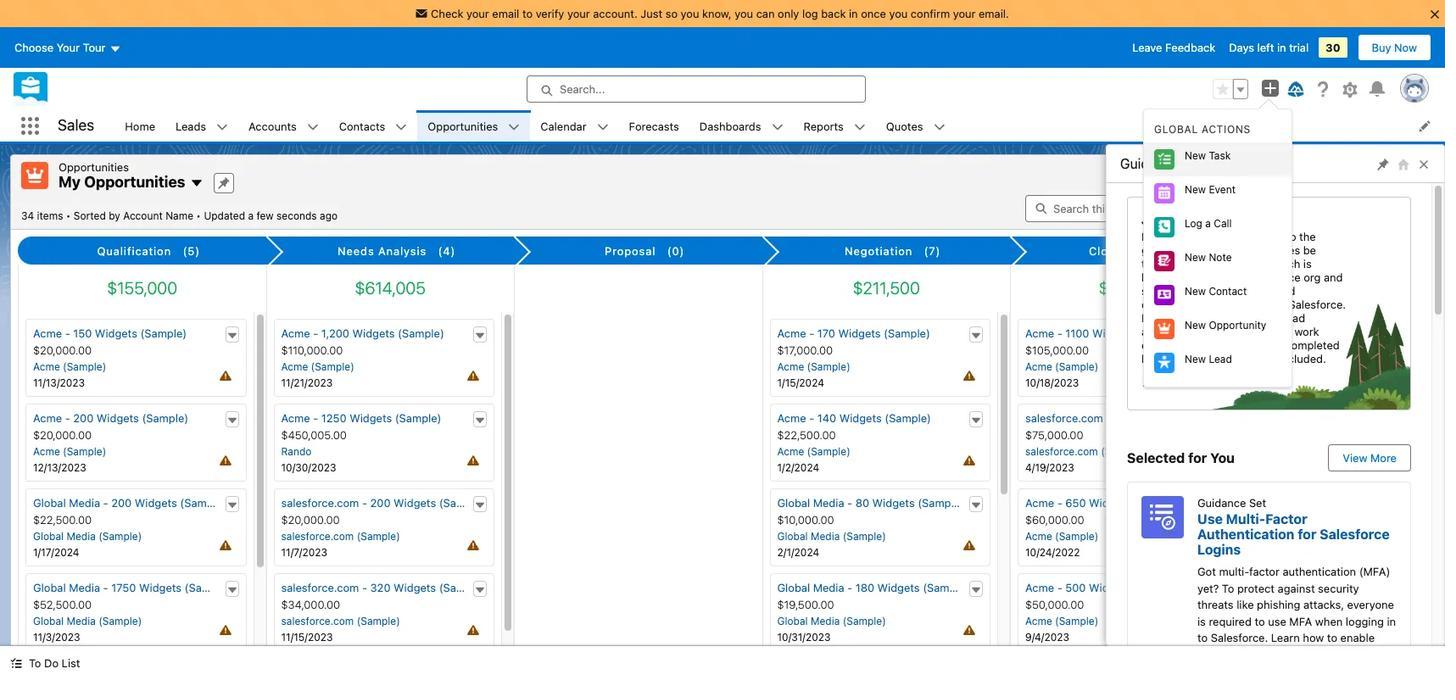 Task type: describe. For each thing, give the bounding box(es) containing it.
acme inside $22,500.00 acme (sample) 1/2/2024
[[777, 445, 804, 458]]

media inside $10,000.00 global media (sample) 2/1/2024
[[811, 530, 840, 543]]

tour
[[83, 41, 106, 54]]

acme - 1100 widgets (sample)
[[1025, 327, 1184, 340]]

text default image for 'calendar' link
[[597, 121, 609, 133]]

days left in trial
[[1229, 41, 1309, 54]]

leads link
[[165, 110, 216, 142]]

acme (sample) link for 170
[[777, 360, 850, 373]]

11/7/2023
[[281, 546, 327, 559]]

1 horizontal spatial mfa
[[1289, 614, 1312, 628]]

2 vertical spatial can
[[1182, 352, 1201, 365]]

- for acme - 500 widgets (sample)
[[1057, 581, 1062, 595]]

2 • from the left
[[196, 209, 201, 222]]

new lead
[[1185, 353, 1232, 365]]

view more button
[[1328, 444, 1411, 471]]

your right with at the top
[[1269, 325, 1291, 338]]

salesforce inside guidance set use multi-factor authentication for salesforce logins got multi-factor authentication (mfa) yet? to protect against security threats like phishing attacks, everyone is required to use mfa when logging in to salesforce. learn how to enable mfa for your users now — and understand what to expec
[[1320, 527, 1390, 542]]

global inside $22,500.00 global media (sample) 1/17/2024
[[33, 530, 64, 543]]

$10,000.00
[[777, 513, 834, 527]]

text default image for salesforce.com - 600 widgets (sample) link
[[1217, 415, 1229, 426]]

$22,500.00 for global
[[33, 513, 92, 527]]

use multi-factor authentication for salesforce logins link
[[1197, 511, 1390, 557]]

updated
[[204, 209, 245, 222]]

account.
[[593, 7, 638, 20]]

you right if
[[1151, 311, 1170, 325]]

you down know
[[1226, 230, 1245, 243]]

500
[[1065, 581, 1086, 595]]

your right verify
[[567, 7, 590, 20]]

- for acme - 650 widgets (sample)
[[1057, 496, 1062, 510]]

200 for acme
[[73, 411, 94, 425]]

with
[[1244, 325, 1266, 338]]

acme left 140
[[777, 411, 806, 425]]

seconds
[[276, 209, 317, 222]]

more
[[1370, 451, 1397, 465]]

$52,500.00 global media (sample) 11/3/2023
[[33, 598, 142, 644]]

have
[[1173, 311, 1197, 325]]

(sample) inside $17,000.00 acme (sample) 1/15/2024
[[807, 360, 850, 373]]

150
[[73, 327, 92, 340]]

global media (sample) link for $19,500.00
[[777, 615, 886, 628]]

you up opportunity
[[1245, 298, 1263, 311]]

home
[[125, 119, 155, 133]]

buy now button
[[1357, 34, 1431, 61]]

0 vertical spatial just
[[641, 7, 662, 20]]

widgets for acme - 500 widgets (sample)
[[1089, 581, 1131, 595]]

text default image for global media - 1750 widgets (sample) 'link'
[[226, 584, 238, 596]]

global inside $52,500.00 global media (sample) 11/3/2023
[[33, 615, 64, 628]]

dashboards link
[[689, 110, 771, 142]]

widgets right 180
[[877, 581, 920, 595]]

acme - 170 widgets (sample) link
[[777, 327, 930, 340]]

email.
[[979, 7, 1009, 20]]

1 horizontal spatial in
[[1277, 41, 1286, 54]]

acme inside $20,000.00 acme (sample) 11/13/2023
[[33, 360, 60, 373]]

acme (sample) link for 140
[[777, 445, 850, 458]]

global up $10,000.00
[[777, 496, 810, 510]]

ago
[[320, 209, 338, 222]]

leave feedback
[[1132, 41, 1215, 54]]

text default image for "global media - 180 widgets (sample)" link
[[970, 584, 982, 596]]

new event
[[1185, 183, 1236, 196]]

- left 180
[[847, 581, 852, 595]]

(mfa)
[[1359, 565, 1390, 578]]

accounts link
[[238, 110, 307, 142]]

salesforce.com down 10/30/2023
[[281, 496, 359, 510]]

- for acme - 170 widgets (sample)
[[809, 327, 814, 340]]

$105,000.00 acme (sample) 10/18/2023
[[1025, 344, 1098, 389]]

panel
[[1192, 243, 1220, 257]]

needs
[[338, 244, 374, 258]]

$19,500.00
[[777, 598, 834, 611]]

text default image for dashboards link
[[771, 121, 783, 133]]

acme inside $50,000.00 acme (sample) 9/4/2023
[[1025, 615, 1052, 628]]

can for to
[[756, 7, 775, 20]]

0 vertical spatial so
[[665, 7, 678, 20]]

1 • from the left
[[66, 209, 71, 222]]

multi-
[[1219, 565, 1249, 578]]

opportunity
[[1209, 319, 1266, 331]]

acme (sample) link for 200
[[33, 445, 106, 458]]

$614,005
[[355, 278, 426, 298]]

my
[[59, 173, 81, 191]]

contacts list item
[[329, 110, 418, 142]]

salesforce.com - 200 widgets (sample)
[[281, 496, 485, 510]]

authentication
[[1283, 565, 1356, 578]]

0 vertical spatial be
[[1303, 243, 1316, 257]]

(sample) inside $20,000.00 acme (sample) 12/13/2023
[[63, 445, 106, 458]]

acme inside the $110,000.00 acme (sample) 11/21/2023
[[281, 360, 308, 373]]

media up $52,500.00
[[69, 581, 100, 595]]

in-
[[1201, 338, 1215, 352]]

required
[[1209, 614, 1252, 628]]

acme left 150 on the left of page
[[33, 327, 62, 340]]

text default image for accounts link
[[307, 121, 319, 133]]

- for acme - 200 widgets (sample)
[[65, 411, 70, 425]]

1/15/2024
[[777, 377, 824, 389]]

new for new contact
[[1185, 285, 1206, 297]]

media up $22,500.00 global media (sample) 1/17/2024
[[69, 496, 100, 510]]

trailhead,
[[1217, 257, 1267, 271]]

none search field inside my opportunities|opportunities|list view element
[[1025, 195, 1229, 222]]

negotiation
[[845, 244, 913, 258]]

global down '12/13/2023'
[[33, 496, 66, 510]]

34 items • sorted by account name • updated a few seconds ago
[[21, 209, 338, 222]]

you up that
[[1192, 212, 1216, 227]]

1 horizontal spatial for
[[1223, 647, 1238, 661]]

(sample) inside $105,000.00 acme (sample) 10/18/2023
[[1055, 360, 1098, 373]]

just inside the just so you know information that you submit to the guidance panel can sometimes be transmitted to trailhead, which is hosted outside your salesforce org and subject to separate terms and conditions between you and salesforce. if you have an existing trailhead account associated with your work email, your in-progress and completed badges can sometimes be included.
[[1141, 212, 1170, 227]]

select list display image
[[1273, 195, 1310, 222]]

know
[[1219, 212, 1255, 227]]

new opportunity
[[1185, 319, 1266, 331]]

global inside $10,000.00 global media (sample) 2/1/2024
[[777, 530, 808, 543]]

acme up $450,005.00
[[281, 411, 310, 425]]

global up guidance center at the top right of page
[[1154, 123, 1198, 136]]

$450,005.00 rando 10/30/2023
[[281, 428, 347, 474]]

acme inside $105,000.00 acme (sample) 10/18/2023
[[1025, 360, 1052, 373]]

salesforce.com (sample) link for $75,000.00
[[1025, 445, 1144, 458]]

- for acme - 1250 widgets (sample)
[[313, 411, 318, 425]]

acme - 150 widgets (sample) link
[[33, 327, 187, 340]]

widgets for acme - 1250 widgets (sample)
[[350, 411, 392, 425]]

- for acme - 1,200 widgets (sample)
[[313, 327, 318, 340]]

your left email.
[[953, 7, 976, 20]]

global media (sample) link for $10,000.00
[[777, 530, 886, 543]]

text default image for salesforce.com - 320 widgets (sample) link
[[474, 584, 486, 596]]

factor
[[1249, 565, 1280, 578]]

1250
[[321, 411, 347, 425]]

600
[[1114, 411, 1135, 425]]

1 horizontal spatial 200
[[111, 496, 132, 510]]

- for acme - 150 widgets (sample)
[[65, 327, 70, 340]]

salesforce. inside the just so you know information that you submit to the guidance panel can sometimes be transmitted to trailhead, which is hosted outside your salesforce org and subject to separate terms and conditions between you and salesforce. if you have an existing trailhead account associated with your work email, your in-progress and completed badges can sometimes be included.
[[1289, 298, 1346, 311]]

1 vertical spatial sometimes
[[1204, 352, 1260, 365]]

salesforce.com inside '$34,000.00 salesforce.com (sample) 11/15/2023'
[[281, 615, 354, 628]]

widgets for salesforce.com - 200 widgets (sample)
[[394, 496, 436, 510]]

new note
[[1185, 251, 1232, 264]]

proposal
[[605, 244, 656, 258]]

text default image for acme - 1,200 widgets (sample) link in the left of the page
[[474, 330, 486, 342]]

global up $52,500.00
[[33, 581, 66, 595]]

my opportunities status
[[21, 209, 204, 222]]

so inside the just so you know information that you submit to the guidance panel can sometimes be transmitted to trailhead, which is hosted outside your salesforce org and subject to separate terms and conditions between you and salesforce. if you have an existing trailhead account associated with your work email, your in-progress and completed badges can sometimes be included.
[[1174, 212, 1189, 227]]

existing
[[1215, 311, 1255, 325]]

which
[[1270, 257, 1300, 271]]

my opportunities|opportunities|list view element
[[10, 154, 1435, 680]]

global media (sample) link for $52,500.00
[[33, 615, 142, 628]]

widgets for acme - 200 widgets (sample)
[[97, 411, 139, 425]]

$60,000.00
[[1025, 513, 1084, 527]]

logins
[[1197, 542, 1241, 557]]

acme - 1,200 widgets (sample) link
[[281, 327, 444, 340]]

separate
[[1196, 284, 1240, 298]]

trailhead
[[1258, 311, 1305, 325]]

acme (sample) link for 500
[[1025, 615, 1098, 628]]

(sample) inside the $75,000.00 salesforce.com (sample) 4/19/2023
[[1101, 445, 1144, 458]]

widgets right 80
[[872, 496, 915, 510]]

$60,000.00 acme (sample) 10/24/2022
[[1025, 513, 1098, 559]]

(sample) inside the $110,000.00 acme (sample) 11/21/2023
[[311, 360, 354, 373]]

$20,000.00 salesforce.com (sample) 11/7/2023
[[281, 513, 400, 559]]

acme down 11/13/2023
[[33, 411, 62, 425]]

new for new note
[[1185, 251, 1206, 264]]

list
[[62, 656, 80, 670]]

dismiss
[[1142, 376, 1182, 389]]

quotes list item
[[876, 110, 955, 142]]

protect
[[1237, 581, 1275, 595]]

authentication
[[1197, 527, 1294, 542]]

check your email to verify your account. just so you know, you can only log back in once you confirm your email.
[[431, 7, 1009, 20]]

text default image for acme - 500 widgets (sample) link
[[1217, 584, 1229, 596]]

0 vertical spatial sometimes
[[1244, 243, 1300, 257]]

acme inside $20,000.00 acme (sample) 12/13/2023
[[33, 445, 60, 458]]

salesforce.com inside $20,000.00 salesforce.com (sample) 11/7/2023
[[281, 530, 354, 543]]

got
[[1197, 565, 1216, 578]]

text default image for reports link
[[854, 121, 866, 133]]

guidance
[[1141, 243, 1189, 257]]

sales
[[58, 116, 94, 134]]

contacts link
[[329, 110, 395, 142]]

dashboards list item
[[689, 110, 793, 142]]

view
[[1343, 451, 1367, 465]]

acme - 500 widgets (sample)
[[1025, 581, 1181, 595]]

text default image for acme - 650 widgets (sample) link
[[1217, 499, 1229, 511]]

11/21/2023
[[281, 377, 333, 389]]

text default image for acme - 150 widgets (sample) link
[[226, 330, 238, 342]]

salesforce.com up the $34,000.00
[[281, 581, 359, 595]]

(sample) inside $20,000.00 acme (sample) 11/13/2023
[[63, 360, 106, 373]]

terms
[[1244, 284, 1273, 298]]

is inside guidance set use multi-factor authentication for salesforce logins got multi-factor authentication (mfa) yet? to protect against security threats like phishing attacks, everyone is required to use mfa when logging in to salesforce. learn how to enable mfa for your users now — and understand what to expec
[[1197, 614, 1206, 628]]

10/18/2023
[[1025, 377, 1079, 389]]

- for salesforce.com - 320 widgets (sample)
[[362, 581, 367, 595]]

new for new lead
[[1185, 353, 1206, 365]]

acme - 200 widgets (sample)
[[33, 411, 188, 425]]

$50,000.00
[[1025, 598, 1084, 611]]

acme (sample) link for 1100
[[1025, 360, 1098, 373]]

(0)
[[667, 244, 685, 258]]

(sample) inside $22,500.00 acme (sample) 1/2/2024
[[807, 445, 850, 458]]

global media - 1750 widgets (sample) link
[[33, 581, 231, 595]]

widgets for acme - 1,200 widgets (sample)
[[352, 327, 395, 340]]

my opportunities
[[59, 173, 185, 191]]

widgets for salesforce.com - 320 widgets (sample)
[[394, 581, 436, 595]]

you left know,
[[681, 7, 699, 20]]



Task type: locate. For each thing, give the bounding box(es) containing it.
$22,500.00 inside $22,500.00 acme (sample) 1/2/2024
[[777, 428, 836, 442]]

if
[[1141, 311, 1148, 325]]

learn
[[1271, 631, 1300, 644]]

text default image
[[216, 121, 228, 133], [395, 121, 407, 133], [508, 121, 520, 133], [933, 121, 945, 133], [226, 330, 238, 342], [474, 330, 486, 342], [226, 415, 238, 426], [474, 415, 486, 426], [970, 499, 982, 511], [1217, 499, 1229, 511], [226, 584, 238, 596], [474, 584, 486, 596], [1217, 584, 1229, 596], [10, 657, 22, 669]]

0 horizontal spatial guidance
[[1120, 156, 1179, 171]]

200 up $20,000.00 salesforce.com (sample) 11/7/2023
[[370, 496, 391, 510]]

$22,500.00 down 140
[[777, 428, 836, 442]]

text default image for global media - 80 widgets (sample) link
[[970, 499, 982, 511]]

$105,000.00
[[1025, 344, 1089, 357]]

widgets up $20,000.00 acme (sample) 12/13/2023
[[97, 411, 139, 425]]

salesforce.com - 600 widgets (sample) link
[[1025, 411, 1230, 425]]

(sample) inside '$34,000.00 salesforce.com (sample) 11/15/2023'
[[357, 615, 400, 628]]

event
[[1209, 183, 1236, 196]]

acme up $50,000.00
[[1025, 581, 1054, 595]]

1 vertical spatial is
[[1197, 614, 1206, 628]]

0 horizontal spatial in
[[849, 7, 858, 20]]

acme (sample) link down $17,000.00
[[777, 360, 850, 373]]

200 up $20,000.00 acme (sample) 12/13/2023
[[73, 411, 94, 425]]

that
[[1203, 230, 1223, 243]]

opportunities list item
[[418, 110, 530, 142]]

to inside guidance set use multi-factor authentication for salesforce logins got multi-factor authentication (mfa) yet? to protect against security threats like phishing attacks, everyone is required to use mfa when logging in to salesforce. learn how to enable mfa for your users now — and understand what to expec
[[1222, 581, 1234, 595]]

salesforce.com (sample) link for $20,000.00
[[281, 530, 400, 543]]

and inside guidance set use multi-factor authentication for salesforce logins got multi-factor authentication (mfa) yet? to protect against security threats like phishing attacks, everyone is required to use mfa when logging in to salesforce. learn how to enable mfa for your users now — and understand what to expec
[[1334, 647, 1353, 661]]

in down everyone
[[1387, 614, 1396, 628]]

$10,000.00 global media (sample) 2/1/2024
[[777, 513, 886, 559]]

media down $19,500.00 at the bottom right of page
[[811, 615, 840, 628]]

global media - 1750 widgets (sample)
[[33, 581, 231, 595]]

2 vertical spatial in
[[1387, 614, 1396, 628]]

acme up 11/21/2023
[[281, 360, 308, 373]]

text default image for acme - 1250 widgets (sample) link
[[474, 415, 486, 426]]

$22,500.00 up 1/17/2024
[[33, 513, 92, 527]]

1 vertical spatial in
[[1277, 41, 1286, 54]]

for up 'authentication'
[[1298, 527, 1317, 542]]

2 horizontal spatial can
[[1223, 243, 1241, 257]]

when
[[1315, 614, 1343, 628]]

1 horizontal spatial just
[[1141, 212, 1170, 227]]

salesforce.com up 11/7/2023
[[281, 530, 354, 543]]

guidance up use
[[1197, 496, 1246, 510]]

new for new opportunity
[[1185, 319, 1206, 331]]

2 horizontal spatial for
[[1298, 527, 1317, 542]]

- up $22,500.00 global media (sample) 1/17/2024
[[103, 496, 108, 510]]

media inside $52,500.00 global media (sample) 11/3/2023
[[67, 615, 96, 628]]

so left know,
[[665, 7, 678, 20]]

2 vertical spatial for
[[1223, 647, 1238, 661]]

leads
[[176, 119, 206, 133]]

widgets for acme - 140 widgets (sample)
[[839, 411, 882, 425]]

quotes link
[[876, 110, 933, 142]]

threats
[[1197, 598, 1234, 611]]

global media (sample) link down $19,500.00 at the bottom right of page
[[777, 615, 886, 628]]

1 horizontal spatial to
[[1222, 581, 1234, 595]]

- left 150 on the left of page
[[65, 327, 70, 340]]

reports list item
[[793, 110, 876, 142]]

(4)
[[438, 244, 456, 258]]

0 horizontal spatial salesforce
[[1246, 271, 1301, 284]]

between
[[1198, 298, 1242, 311]]

(5)
[[183, 244, 200, 258]]

0 vertical spatial salesforce.
[[1289, 298, 1346, 311]]

so up information
[[1174, 212, 1189, 227]]

0 vertical spatial mfa
[[1289, 614, 1312, 628]]

- for salesforce.com - 200 widgets (sample)
[[362, 496, 367, 510]]

global up 2/1/2024
[[777, 530, 808, 543]]

(sample) inside $52,500.00 global media (sample) 11/3/2023
[[99, 615, 142, 628]]

new task
[[1185, 149, 1231, 162]]

salesforce.com up "$75,000.00"
[[1025, 411, 1103, 425]]

leave
[[1132, 41, 1162, 54]]

1 vertical spatial to
[[29, 656, 41, 670]]

for up understand
[[1223, 647, 1238, 661]]

0 horizontal spatial a
[[248, 209, 254, 222]]

$34,000.00
[[281, 598, 340, 611]]

factor
[[1265, 511, 1307, 527]]

1100
[[1065, 327, 1089, 340]]

salesforce.com - 200 widgets (sample) link
[[281, 496, 485, 510]]

0 vertical spatial $20,000.00
[[33, 344, 92, 357]]

global up $19,500.00 at the bottom right of page
[[777, 581, 810, 595]]

• right name
[[196, 209, 201, 222]]

(sample) inside $60,000.00 acme (sample) 10/24/2022
[[1055, 530, 1098, 543]]

days
[[1229, 41, 1254, 54]]

sorted
[[74, 209, 106, 222]]

center
[[1182, 156, 1224, 171]]

salesforce. down required
[[1211, 631, 1268, 644]]

acme up '12/13/2023'
[[33, 445, 60, 458]]

a left 'few'
[[248, 209, 254, 222]]

0 vertical spatial for
[[1188, 450, 1207, 466]]

your
[[57, 41, 80, 54]]

progress
[[1215, 338, 1260, 352]]

acme (sample) link up 1/2/2024
[[777, 445, 850, 458]]

widgets right 500
[[1089, 581, 1131, 595]]

$22,500.00 acme (sample) 1/2/2024
[[777, 428, 850, 474]]

acme
[[33, 327, 62, 340], [281, 327, 310, 340], [777, 327, 806, 340], [1025, 327, 1054, 340], [33, 360, 60, 373], [281, 360, 308, 373], [777, 360, 804, 373], [1025, 360, 1052, 373], [33, 411, 62, 425], [281, 411, 310, 425], [777, 411, 806, 425], [33, 445, 60, 458], [777, 445, 804, 458], [1025, 496, 1054, 510], [1025, 530, 1052, 543], [1025, 581, 1054, 595], [1025, 615, 1052, 628]]

transmitted
[[1141, 257, 1201, 271]]

text default image inside 'opportunities' list item
[[508, 121, 520, 133]]

opportunities inside the opportunities link
[[428, 119, 498, 133]]

salesforce. down the org
[[1289, 298, 1346, 311]]

acme inside $17,000.00 acme (sample) 1/15/2024
[[777, 360, 804, 373]]

acme - 140 widgets (sample)
[[777, 411, 931, 425]]

new for new event
[[1185, 183, 1206, 196]]

text default image for acme - 140 widgets (sample) link
[[970, 415, 982, 426]]

mfa
[[1289, 614, 1312, 628], [1197, 647, 1220, 661]]

text default image for the salesforce.com - 200 widgets (sample) link
[[474, 499, 486, 511]]

$20,000.00 for acme - 150 widgets (sample)
[[33, 344, 92, 357]]

- left 320
[[362, 581, 367, 595]]

0 vertical spatial $22,500.00
[[777, 428, 836, 442]]

global inside $19,500.00 global media (sample) 10/31/2023
[[777, 615, 808, 628]]

text default image inside dashboards list item
[[771, 121, 783, 133]]

widgets right 150 on the left of page
[[95, 327, 137, 340]]

mfa up how
[[1289, 614, 1312, 628]]

Search My Opportunities list view. search field
[[1025, 195, 1229, 222]]

0 vertical spatial guidance
[[1120, 156, 1179, 171]]

guidance
[[1120, 156, 1179, 171], [1197, 496, 1246, 510]]

in right back
[[849, 7, 858, 20]]

1 horizontal spatial salesforce
[[1320, 527, 1390, 542]]

0 vertical spatial salesforce
[[1246, 271, 1301, 284]]

salesforce. inside guidance set use multi-factor authentication for salesforce logins got multi-factor authentication (mfa) yet? to protect against security threats like phishing attacks, everyone is required to use mfa when logging in to salesforce. learn how to enable mfa for your users now — and understand what to expec
[[1211, 631, 1268, 644]]

guidance for guidance center
[[1120, 156, 1179, 171]]

1 horizontal spatial $22,500.00
[[777, 428, 836, 442]]

calendar list item
[[530, 110, 619, 142]]

$20,000.00 for salesforce.com - 200 widgets (sample)
[[281, 513, 340, 527]]

new for new task
[[1185, 149, 1206, 162]]

1 vertical spatial for
[[1298, 527, 1317, 542]]

how
[[1303, 631, 1324, 644]]

acme - 1100 widgets (sample) link
[[1025, 327, 1184, 340]]

text default image inside reports list item
[[854, 121, 866, 133]]

salesforce inside the just so you know information that you submit to the guidance panel can sometimes be transmitted to trailhead, which is hosted outside your salesforce org and subject to separate terms and conditions between you and salesforce. if you have an existing trailhead account associated with your work email, your in-progress and completed badges can sometimes be included.
[[1246, 271, 1301, 284]]

1 horizontal spatial a
[[1205, 217, 1211, 230]]

10/31/2023
[[777, 631, 831, 644]]

acme (sample) link down $110,000.00
[[281, 360, 354, 373]]

list containing home
[[115, 110, 1445, 142]]

1 vertical spatial just
[[1141, 212, 1170, 227]]

like
[[1237, 598, 1254, 611]]

text default image inside the calendar list item
[[597, 121, 609, 133]]

in inside guidance set use multi-factor authentication for salesforce logins got multi-factor authentication (mfa) yet? to protect against security threats like phishing attacks, everyone is required to use mfa when logging in to salesforce. learn how to enable mfa for your users now — and understand what to expec
[[1387, 614, 1396, 628]]

34
[[21, 209, 34, 222]]

to inside button
[[29, 656, 41, 670]]

1 vertical spatial be
[[1263, 352, 1276, 365]]

0 horizontal spatial $22,500.00
[[33, 513, 92, 527]]

be
[[1303, 243, 1316, 257], [1263, 352, 1276, 365]]

- left 1750
[[103, 581, 108, 595]]

you right once
[[889, 7, 908, 20]]

$512,000
[[1099, 278, 1169, 298]]

global media - 180 widgets (sample)
[[777, 581, 969, 595]]

text default image
[[307, 121, 319, 133], [597, 121, 609, 133], [771, 121, 783, 133], [854, 121, 866, 133], [190, 177, 204, 190], [970, 330, 982, 342], [1217, 330, 1229, 342], [970, 415, 982, 426], [1217, 415, 1229, 426], [226, 499, 238, 511], [474, 499, 486, 511], [970, 584, 982, 596]]

back
[[821, 7, 846, 20]]

$110,000.00 acme (sample) 11/21/2023
[[281, 344, 354, 389]]

$20,000.00 inside $20,000.00 acme (sample) 12/13/2023
[[33, 428, 92, 442]]

trial
[[1289, 41, 1309, 54]]

0 horizontal spatial to
[[29, 656, 41, 670]]

global media (sample) link down $52,500.00
[[33, 615, 142, 628]]

180
[[855, 581, 874, 595]]

1 vertical spatial $22,500.00
[[33, 513, 92, 527]]

- left 140
[[809, 411, 814, 425]]

log
[[802, 7, 818, 20]]

text default image for contacts link on the left top of the page
[[395, 121, 407, 133]]

your left in- in the right of the page
[[1175, 338, 1197, 352]]

acme up $17,000.00
[[777, 327, 806, 340]]

call
[[1214, 217, 1232, 230]]

widgets right the "1,200"
[[352, 327, 395, 340]]

new inside button
[[1386, 169, 1409, 182]]

email
[[492, 7, 519, 20]]

- left 650
[[1057, 496, 1062, 510]]

widgets right 1750
[[139, 581, 182, 595]]

leads list item
[[165, 110, 238, 142]]

text default image for the opportunities link
[[508, 121, 520, 133]]

0 horizontal spatial be
[[1263, 352, 1276, 365]]

text default image inside the leads list item
[[216, 121, 228, 133]]

200
[[73, 411, 94, 425], [111, 496, 132, 510], [370, 496, 391, 510]]

global media - 80 widgets (sample) link
[[777, 496, 964, 510]]

acme up 11/13/2023
[[33, 360, 60, 373]]

acme (sample) link for 1,200
[[281, 360, 354, 373]]

text default image for acme - 200 widgets (sample) link
[[226, 415, 238, 426]]

salesforce up (mfa)
[[1320, 527, 1390, 542]]

you right know,
[[735, 7, 753, 20]]

be down with at the top
[[1263, 352, 1276, 365]]

lead
[[1209, 353, 1232, 365]]

guidance inside guidance set use multi-factor authentication for salesforce logins got multi-factor authentication (mfa) yet? to protect against security threats like phishing attacks, everyone is required to use mfa when logging in to salesforce. learn how to enable mfa for your users now — and understand what to expec
[[1197, 496, 1246, 510]]

reports link
[[793, 110, 854, 142]]

0 horizontal spatial salesforce.
[[1211, 631, 1268, 644]]

you
[[1210, 450, 1235, 466]]

$20,000.00 down 150 on the left of page
[[33, 344, 92, 357]]

a
[[248, 209, 254, 222], [1205, 217, 1211, 230]]

- left 500
[[1057, 581, 1062, 595]]

new opportunity link
[[1144, 312, 1292, 346]]

• right 'items'
[[66, 209, 71, 222]]

$22,500.00 global media (sample) 1/17/2024
[[33, 513, 142, 559]]

1 vertical spatial so
[[1174, 212, 1189, 227]]

$155,000
[[107, 278, 177, 298]]

your up contact
[[1221, 271, 1243, 284]]

140
[[817, 411, 836, 425]]

menu containing global actions
[[1144, 116, 1292, 380]]

- for acme - 1100 widgets (sample)
[[1057, 327, 1062, 340]]

$20,000.00 for acme - 200 widgets (sample)
[[33, 428, 92, 442]]

(sample) inside $20,000.00 salesforce.com (sample) 11/7/2023
[[357, 530, 400, 543]]

text default image inside accounts list item
[[307, 121, 319, 133]]

- up '$105,000.00'
[[1057, 327, 1062, 340]]

11/13/2023
[[33, 377, 85, 389]]

- up $20,000.00 salesforce.com (sample) 11/7/2023
[[362, 496, 367, 510]]

salesforce.com (sample) link for $34,000.00
[[281, 615, 400, 628]]

salesforce.com down "$75,000.00"
[[1025, 445, 1098, 458]]

menu
[[1144, 116, 1292, 380]]

1 horizontal spatial can
[[1182, 352, 1201, 365]]

0 horizontal spatial mfa
[[1197, 647, 1220, 661]]

$20,000.00 inside $20,000.00 salesforce.com (sample) 11/7/2023
[[281, 513, 340, 527]]

accounts list item
[[238, 110, 329, 142]]

your up 'what'
[[1241, 647, 1263, 661]]

media up $19,500.00 at the bottom right of page
[[813, 581, 844, 595]]

media inside $19,500.00 global media (sample) 10/31/2023
[[811, 615, 840, 628]]

200 for salesforce.com
[[370, 496, 391, 510]]

widgets up $20,000.00 salesforce.com (sample) 11/7/2023
[[394, 496, 436, 510]]

acme (sample) link down $60,000.00
[[1025, 530, 1098, 543]]

set
[[1249, 496, 1266, 510]]

- up $450,005.00
[[313, 411, 318, 425]]

guidance for guidance set use multi-factor authentication for salesforce logins got multi-factor authentication (mfa) yet? to protect against security threats like phishing attacks, everyone is required to use mfa when logging in to salesforce. learn how to enable mfa for your users now — and understand what to expec
[[1197, 496, 1246, 510]]

200 up $22,500.00 global media (sample) 1/17/2024
[[111, 496, 132, 510]]

- up $110,000.00
[[313, 327, 318, 340]]

just right account. at the top left of page
[[641, 7, 662, 20]]

by
[[109, 209, 120, 222]]

log a call link
[[1144, 210, 1292, 244]]

0 vertical spatial is
[[1303, 257, 1312, 271]]

to left do
[[29, 656, 41, 670]]

won
[[1133, 244, 1158, 258]]

widgets up $22,500.00 global media (sample) 1/17/2024
[[135, 496, 177, 510]]

log
[[1185, 217, 1202, 230]]

0 horizontal spatial 200
[[73, 411, 94, 425]]

attacks,
[[1303, 598, 1344, 611]]

1 horizontal spatial be
[[1303, 243, 1316, 257]]

widgets right 600
[[1138, 411, 1181, 425]]

text default image for global media - 200 widgets (sample) link
[[226, 499, 238, 511]]

2 vertical spatial salesforce.com (sample) link
[[281, 615, 400, 628]]

0 vertical spatial salesforce.com (sample) link
[[1025, 445, 1144, 458]]

(sample) inside $50,000.00 acme (sample) 9/4/2023
[[1055, 615, 1098, 628]]

salesforce.com - 600 widgets (sample)
[[1025, 411, 1230, 425]]

text default image inside to do list button
[[10, 657, 22, 669]]

widgets for acme - 650 widgets (sample)
[[1089, 496, 1131, 510]]

•
[[66, 209, 71, 222], [196, 209, 201, 222]]

for left you
[[1188, 450, 1207, 466]]

accounts
[[249, 119, 297, 133]]

(sample) inside $10,000.00 global media (sample) 2/1/2024
[[843, 530, 886, 543]]

acme - 1250 widgets (sample)
[[281, 411, 441, 425]]

widgets right 1250
[[350, 411, 392, 425]]

buy
[[1372, 41, 1391, 54]]

1 vertical spatial $20,000.00
[[33, 428, 92, 442]]

new for new
[[1386, 169, 1409, 182]]

new inside "link"
[[1185, 353, 1206, 365]]

1 horizontal spatial •
[[196, 209, 201, 222]]

2 horizontal spatial in
[[1387, 614, 1396, 628]]

acme up 9/4/2023
[[1025, 615, 1052, 628]]

is inside the just so you know information that you submit to the guidance panel can sometimes be transmitted to trailhead, which is hosted outside your salesforce org and subject to separate terms and conditions between you and salesforce. if you have an existing trailhead account associated with your work email, your in-progress and completed badges can sometimes be included.
[[1303, 257, 1312, 271]]

- for salesforce.com - 600 widgets (sample)
[[1106, 411, 1111, 425]]

(sample) inside $22,500.00 global media (sample) 1/17/2024
[[99, 530, 142, 543]]

acme (sample) link for 150
[[33, 360, 106, 373]]

acme up $110,000.00
[[281, 327, 310, 340]]

widgets for acme - 1100 widgets (sample)
[[1092, 327, 1135, 340]]

opportunities
[[428, 119, 498, 133], [59, 160, 129, 174], [84, 173, 185, 191]]

media down $52,500.00
[[67, 615, 96, 628]]

be up the org
[[1303, 243, 1316, 257]]

0 vertical spatial in
[[849, 7, 858, 20]]

0 horizontal spatial is
[[1197, 614, 1206, 628]]

$20,000.00 inside $20,000.00 acme (sample) 11/13/2023
[[33, 344, 92, 357]]

acme up 10/18/2023
[[1025, 360, 1052, 373]]

$20,000.00 up '12/13/2023'
[[33, 428, 92, 442]]

0 vertical spatial to
[[1222, 581, 1234, 595]]

a inside log a call link
[[1205, 217, 1211, 230]]

dashboards
[[699, 119, 761, 133]]

1 vertical spatial salesforce
[[1320, 527, 1390, 542]]

list
[[115, 110, 1445, 142]]

name
[[165, 209, 193, 222]]

acme up '$105,000.00'
[[1025, 327, 1054, 340]]

global media (sample) link for $22,500.00
[[33, 530, 142, 543]]

(sample) inside $19,500.00 global media (sample) 10/31/2023
[[843, 615, 886, 628]]

(sample)
[[140, 327, 187, 340], [398, 327, 444, 340], [884, 327, 930, 340], [1138, 327, 1184, 340], [63, 360, 106, 373], [311, 360, 354, 373], [807, 360, 850, 373], [1055, 360, 1098, 373], [142, 411, 188, 425], [395, 411, 441, 425], [885, 411, 931, 425], [1184, 411, 1230, 425], [63, 445, 106, 458], [807, 445, 850, 458], [1101, 445, 1144, 458], [180, 496, 227, 510], [439, 496, 485, 510], [918, 496, 964, 510], [1134, 496, 1181, 510], [99, 530, 142, 543], [357, 530, 400, 543], [843, 530, 886, 543], [1055, 530, 1098, 543], [185, 581, 231, 595], [439, 581, 485, 595], [923, 581, 969, 595], [1134, 581, 1181, 595], [99, 615, 142, 628], [357, 615, 400, 628], [843, 615, 886, 628], [1055, 615, 1098, 628]]

1 vertical spatial guidance
[[1197, 496, 1246, 510]]

acme up 1/15/2024
[[777, 360, 804, 373]]

closed
[[1089, 244, 1129, 258]]

$22,500.00 for acme
[[777, 428, 836, 442]]

media up $10,000.00
[[813, 496, 844, 510]]

2 horizontal spatial 200
[[370, 496, 391, 510]]

yet?
[[1197, 581, 1219, 595]]

only
[[778, 7, 799, 20]]

text default image inside quotes list item
[[933, 121, 945, 133]]

acme (sample) link for 650
[[1025, 530, 1098, 543]]

group
[[1213, 79, 1248, 99]]

a inside my opportunities|opportunities|list view element
[[248, 209, 254, 222]]

0 horizontal spatial just
[[641, 7, 662, 20]]

is right the which
[[1303, 257, 1312, 271]]

in
[[849, 7, 858, 20], [1277, 41, 1286, 54], [1387, 614, 1396, 628]]

media down $10,000.00
[[811, 530, 840, 543]]

phishing
[[1257, 598, 1300, 611]]

salesforce.com (sample) link down "$75,000.00"
[[1025, 445, 1144, 458]]

1 vertical spatial mfa
[[1197, 647, 1220, 661]]

text default image for acme - 170 widgets (sample) link
[[970, 330, 982, 342]]

0 horizontal spatial so
[[665, 7, 678, 20]]

widgets for acme - 150 widgets (sample)
[[95, 327, 137, 340]]

acme inside $60,000.00 acme (sample) 10/24/2022
[[1025, 530, 1052, 543]]

1 vertical spatial salesforce.
[[1211, 631, 1268, 644]]

your left email
[[466, 7, 489, 20]]

$22,500.00 inside $22,500.00 global media (sample) 1/17/2024
[[33, 513, 92, 527]]

0 horizontal spatial for
[[1188, 450, 1207, 466]]

$17,000.00 acme (sample) 1/15/2024
[[777, 344, 850, 389]]

global up 10/31/2023
[[777, 615, 808, 628]]

acme (sample) link
[[33, 360, 106, 373], [281, 360, 354, 373], [777, 360, 850, 373], [1025, 360, 1098, 373], [33, 445, 106, 458], [777, 445, 850, 458], [1025, 530, 1098, 543], [1025, 615, 1098, 628]]

widgets for salesforce.com - 600 widgets (sample)
[[1138, 411, 1181, 425]]

text default image for "acme - 1100 widgets (sample)" link
[[1217, 330, 1229, 342]]

2 vertical spatial $20,000.00
[[281, 513, 340, 527]]

media inside $22,500.00 global media (sample) 1/17/2024
[[67, 530, 96, 543]]

global up 1/17/2024
[[33, 530, 64, 543]]

text default image for 'quotes' link
[[933, 121, 945, 133]]

acme (sample) link up 11/13/2023
[[33, 360, 106, 373]]

text default image inside contacts list item
[[395, 121, 407, 133]]

analysis
[[378, 244, 427, 258]]

1 horizontal spatial guidance
[[1197, 496, 1246, 510]]

widgets for acme - 170 widgets (sample)
[[838, 327, 881, 340]]

1 horizontal spatial so
[[1174, 212, 1189, 227]]

salesforce.com (sample) link up 11/7/2023
[[281, 530, 400, 543]]

salesforce.com inside the $75,000.00 salesforce.com (sample) 4/19/2023
[[1025, 445, 1098, 458]]

text default image for the leads link
[[216, 121, 228, 133]]

0 horizontal spatial •
[[66, 209, 71, 222]]

$22,500.00
[[777, 428, 836, 442], [33, 513, 92, 527]]

- left 80
[[847, 496, 852, 510]]

1 vertical spatial salesforce.com (sample) link
[[281, 530, 400, 543]]

1 vertical spatial can
[[1223, 243, 1241, 257]]

global media - 200 widgets (sample) link
[[33, 496, 227, 510]]

in right left on the right top
[[1277, 41, 1286, 54]]

0 horizontal spatial can
[[756, 7, 775, 20]]

- up $20,000.00 acme (sample) 12/13/2023
[[65, 411, 70, 425]]

widgets right 650
[[1089, 496, 1131, 510]]

acme up $60,000.00
[[1025, 496, 1054, 510]]

- for acme - 140 widgets (sample)
[[809, 411, 814, 425]]

acme (sample) link up '12/13/2023'
[[33, 445, 106, 458]]

None search field
[[1025, 195, 1229, 222]]

1 horizontal spatial salesforce.
[[1289, 298, 1346, 311]]

0 vertical spatial can
[[756, 7, 775, 20]]

you
[[681, 7, 699, 20], [735, 7, 753, 20], [889, 7, 908, 20], [1192, 212, 1216, 227], [1226, 230, 1245, 243], [1245, 298, 1263, 311], [1151, 311, 1170, 325]]

your inside guidance set use multi-factor authentication for salesforce logins got multi-factor authentication (mfa) yet? to protect against security threats like phishing attacks, everyone is required to use mfa when logging in to salesforce. learn how to enable mfa for your users now — and understand what to expec
[[1241, 647, 1263, 661]]

widgets right '170'
[[838, 327, 881, 340]]

media up 1/17/2024
[[67, 530, 96, 543]]

acme - 650 widgets (sample) link
[[1025, 496, 1181, 510]]

1 horizontal spatial is
[[1303, 257, 1312, 271]]

10/24/2022
[[1025, 546, 1080, 559]]

can for know
[[1223, 243, 1241, 257]]



Task type: vqa. For each thing, say whether or not it's contained in the screenshot.


